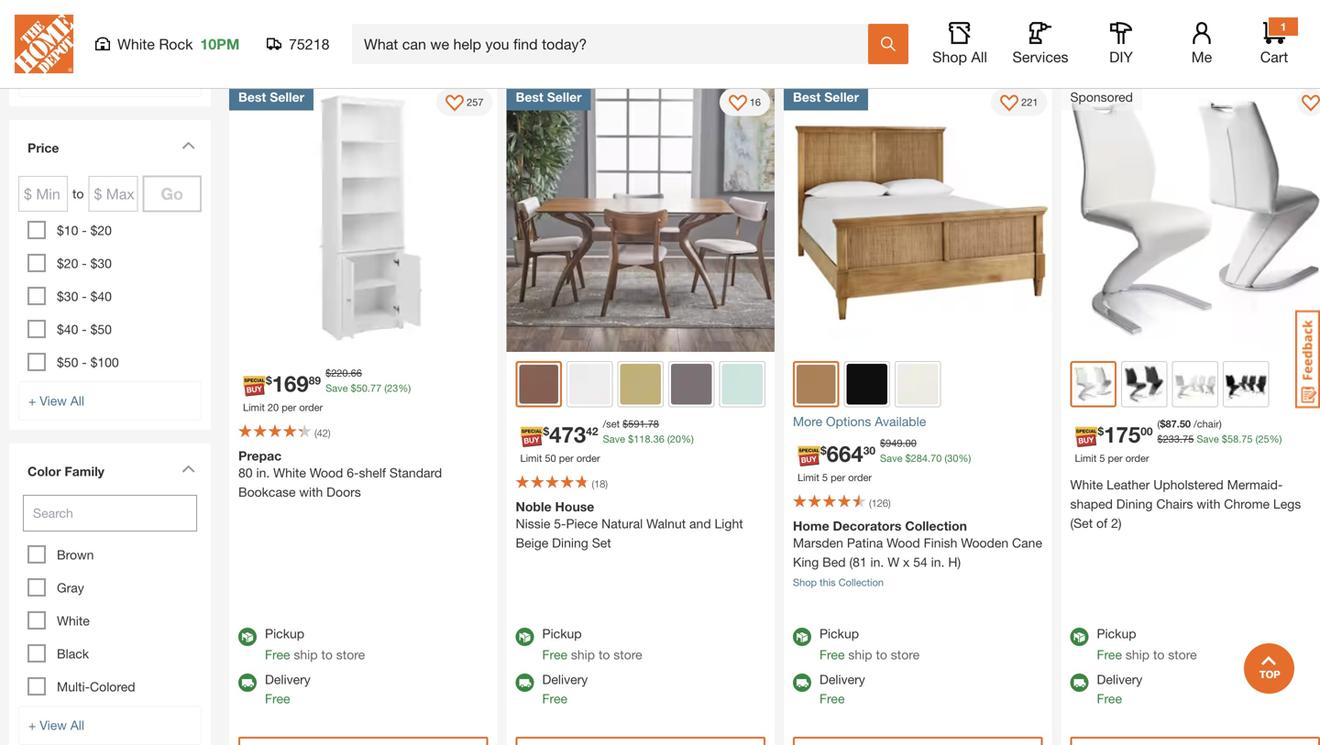 Task type: locate. For each thing, give the bounding box(es) containing it.
available for pickup image
[[516, 628, 534, 646], [1070, 628, 1089, 646]]

to for 473
[[599, 647, 610, 662]]

0 horizontal spatial best
[[238, 89, 266, 105]]

king
[[793, 555, 819, 570]]

0 vertical spatial $50
[[90, 322, 112, 337]]

save inside $ 220 . 66 save $ 50 . 77 ( 23 %) limit 20 per order
[[326, 382, 348, 394]]

noble inside noble house nissie 5-piece natural walnut and light beige dining set
[[516, 499, 552, 514]]

-
[[82, 223, 87, 238], [82, 256, 87, 271], [82, 289, 87, 304], [82, 322, 87, 337], [82, 355, 87, 370]]

0 horizontal spatial compare
[[351, 30, 404, 45]]

limit up nissie
[[520, 452, 542, 464]]

1 display image from the left
[[446, 95, 464, 113]]

16
[[750, 96, 761, 108]]

caret icon image left 80
[[182, 465, 195, 473]]

0 vertical spatial shop
[[933, 48, 967, 66]]

0 vertical spatial +
[[28, 70, 36, 85]]

1 vertical spatial dining
[[552, 535, 588, 551]]

0 horizontal spatial dining
[[552, 535, 588, 551]]

in.
[[256, 465, 270, 480], [871, 555, 884, 570], [931, 555, 945, 570]]

0 horizontal spatial $40
[[57, 322, 78, 337]]

delivery for 473
[[542, 672, 588, 687]]

5 inside $ 949 . 00 save $ 284 . 70 ( 30 %) limit 5 per order
[[822, 472, 828, 484]]

4 pickup free ship to store from the left
[[1097, 626, 1197, 662]]

brown link
[[57, 547, 94, 563]]

best for 473
[[516, 89, 544, 105]]

all left the services
[[971, 48, 987, 66]]

limit inside $ 220 . 66 save $ 50 . 77 ( 23 %) limit 20 per order
[[243, 402, 265, 413]]

%) inside $ 949 . 00 save $ 284 . 70 ( 30 %) limit 5 per order
[[959, 452, 971, 464]]

seller down what can we help you find today? "search box"
[[547, 89, 582, 105]]

- up $40 - $50
[[82, 289, 87, 304]]

free for first available shipping icon
[[265, 691, 290, 706]]

1 horizontal spatial house
[[555, 499, 594, 514]]

- left $100
[[82, 355, 87, 370]]

seller right 16
[[824, 89, 859, 105]]

2 horizontal spatial in.
[[931, 555, 945, 570]]

the home depot logo image
[[15, 15, 73, 73]]

3 + view all from the top
[[28, 718, 84, 733]]

42 left '/set'
[[586, 425, 598, 438]]

order down $ 175 00
[[1126, 452, 1149, 464]]

1 vertical spatial +
[[28, 393, 36, 408]]

20 right 36
[[670, 433, 681, 445]]

0 horizontal spatial $20
[[57, 256, 78, 271]]

1 - from the top
[[82, 223, 87, 238]]

2 vertical spatial 50
[[545, 452, 556, 464]]

3 available shipping image from the left
[[1070, 674, 1089, 692]]

$ down natural walnut icon
[[543, 425, 549, 438]]

dining down leather
[[1117, 496, 1153, 512]]

1 best from the left
[[238, 89, 266, 105]]

wood inside the prepac 80 in. white wood 6-shelf standard bookcase with doors
[[310, 465, 343, 480]]

save down /chair
[[1197, 433, 1219, 445]]

0 horizontal spatial in.
[[256, 465, 270, 480]]

order up ( 18 )
[[577, 452, 600, 464]]

%) inside ( $ 87 . 50 /chair ) $ 233 . 75 save $ 58 . 75 ( 25 %) limit 5 per order
[[1270, 433, 1282, 445]]

available for pickup image for 80 in. white wood 6-shelf standard bookcase with doors
[[238, 628, 257, 646]]

0 horizontal spatial seller
[[270, 89, 304, 105]]

30 left 949
[[863, 444, 876, 457]]

0 horizontal spatial shop
[[793, 577, 817, 589]]

$ inside $ 169 89
[[266, 374, 272, 387]]

3 pickup from the left
[[820, 626, 859, 641]]

ship
[[294, 647, 318, 662], [571, 647, 595, 662], [848, 647, 872, 662], [1126, 647, 1150, 662]]

delivery free for 175
[[1097, 672, 1143, 706]]

display image inside 221 dropdown button
[[1000, 95, 1019, 113]]

display image inside 16 dropdown button
[[729, 95, 747, 113]]

available shipping image for 664
[[793, 674, 811, 692]]

. down more options available link
[[928, 452, 931, 464]]

. up upholstered
[[1180, 433, 1183, 445]]

1 horizontal spatial $30
[[90, 256, 112, 271]]

2 caret icon image from the top
[[182, 465, 195, 473]]

3 seller from the left
[[824, 89, 859, 105]]

0 horizontal spatial best seller
[[238, 89, 304, 105]]

natural oak finished image
[[671, 364, 712, 405]]

4 - from the top
[[82, 322, 87, 337]]

delivery for 175
[[1097, 672, 1143, 687]]

$10 - $20 link
[[57, 223, 112, 238]]

$50 up $100
[[90, 322, 112, 337]]

limit inside ( $ 87 . 50 /chair ) $ 233 . 75 save $ 58 . 75 ( 25 %) limit 5 per order
[[1075, 452, 1097, 464]]

0 vertical spatial dining
[[1117, 496, 1153, 512]]

seller
[[270, 89, 304, 105], [547, 89, 582, 105], [824, 89, 859, 105]]

to for 175
[[1153, 647, 1165, 662]]

50 left 77
[[356, 382, 368, 394]]

4 display image from the left
[[1302, 95, 1320, 113]]

0 horizontal spatial wood
[[310, 465, 343, 480]]

3 store from the left
[[891, 647, 920, 662]]

wood
[[310, 465, 343, 480], [887, 535, 920, 551]]

2 display image from the left
[[729, 95, 747, 113]]

30
[[863, 444, 876, 457], [947, 452, 959, 464]]

2 + view all link from the top
[[18, 381, 202, 421]]

1 vertical spatial $30
[[57, 289, 78, 304]]

00 left 87
[[1141, 425, 1153, 438]]

3 + from the top
[[28, 718, 36, 733]]

in. down prepac
[[256, 465, 270, 480]]

caret icon image up go in the top left of the page
[[182, 141, 195, 149]]

$ up 233 on the bottom right of the page
[[1160, 418, 1166, 430]]

caret icon image
[[182, 141, 195, 149], [182, 465, 195, 473]]

2 horizontal spatial compare
[[1183, 30, 1237, 45]]

0 horizontal spatial 20
[[268, 402, 279, 413]]

best seller for 473
[[516, 89, 582, 105]]

pickup free ship to store
[[265, 626, 365, 662], [542, 626, 642, 662], [820, 626, 920, 662], [1097, 626, 1197, 662]]

set of 4 white chairs image
[[1175, 364, 1216, 405]]

75
[[1183, 433, 1194, 445], [1242, 433, 1253, 445]]

compare up me
[[1183, 30, 1237, 45]]

2 best from the left
[[516, 89, 544, 105]]

1 vertical spatial $50
[[57, 355, 78, 370]]

2 available for pickup image from the left
[[793, 628, 811, 646]]

0 vertical spatial 5
[[1100, 452, 1105, 464]]

. down 78
[[651, 433, 653, 445]]

best down the 10pm
[[238, 89, 266, 105]]

pickup free ship to store for 175
[[1097, 626, 1197, 662]]

5 - from the top
[[82, 355, 87, 370]]

0 horizontal spatial available for pickup image
[[238, 628, 257, 646]]

to for 664
[[876, 647, 887, 662]]

caret icon image inside color family link
[[182, 465, 195, 473]]

$20 right $10
[[90, 223, 112, 238]]

set of 2 black chairs image
[[1124, 364, 1165, 405]]

591
[[628, 418, 645, 430]]

$40
[[90, 289, 112, 304], [57, 322, 78, 337]]

2 horizontal spatial available shipping image
[[1070, 674, 1089, 692]]

store for 664
[[891, 647, 920, 662]]

piece
[[566, 516, 598, 531]]

2 horizontal spatial best
[[793, 89, 821, 105]]

2 pickup free ship to store from the left
[[542, 626, 642, 662]]

4 ship from the left
[[1126, 647, 1150, 662]]

1 vertical spatial $20
[[57, 256, 78, 271]]

25
[[1258, 433, 1270, 445]]

75 right 233 on the bottom right of the page
[[1183, 433, 1194, 445]]

white up shaped
[[1070, 477, 1103, 492]]

white inside white leather upholstered mermaid- shaped dining chairs with chrome legs (set of 2)
[[1070, 477, 1103, 492]]

%) right 77
[[398, 382, 411, 394]]

1 pickup from the left
[[265, 626, 304, 641]]

shop left the services
[[933, 48, 967, 66]]

house inside noble house nissie 5-piece natural walnut and light beige dining set
[[555, 499, 594, 514]]

white link
[[57, 613, 90, 629]]

1 horizontal spatial best seller
[[516, 89, 582, 105]]

5 down 175
[[1100, 452, 1105, 464]]

2 delivery free from the left
[[542, 672, 588, 706]]

dining inside white leather upholstered mermaid- shaped dining chairs with chrome legs (set of 2)
[[1117, 496, 1153, 512]]

house for noble house nissie 5-piece natural walnut and light beige dining set
[[555, 499, 594, 514]]

0 horizontal spatial available for pickup image
[[516, 628, 534, 646]]

limit up shaped
[[1075, 452, 1097, 464]]

mermaid-
[[1227, 477, 1283, 492]]

1 vertical spatial 50
[[1180, 418, 1191, 430]]

1 caret icon image from the top
[[182, 141, 195, 149]]

nissie 5-piece natural walnut and light beige dining set image
[[507, 84, 775, 352]]

42
[[586, 425, 598, 438], [317, 427, 328, 439]]

1 horizontal spatial 50
[[545, 452, 556, 464]]

$ down set of 2 white chairs icon
[[1098, 425, 1104, 438]]

$30 down the $10 - $20 link
[[90, 256, 112, 271]]

$20 - $30 link
[[57, 256, 112, 271]]

- down the $10 - $20 link
[[82, 256, 87, 271]]

3 ship from the left
[[848, 647, 872, 662]]

order down the $ 664 30
[[848, 472, 872, 484]]

20 inside /set $ 591 . 78 save $ 118 . 36 ( 20 %) limit 50 per order
[[670, 433, 681, 445]]

white for white leather upholstered mermaid- shaped dining chairs with chrome legs (set of 2)
[[1070, 477, 1103, 492]]

limit inside /set $ 591 . 78 save $ 118 . 36 ( 20 %) limit 50 per order
[[520, 452, 542, 464]]

0 horizontal spatial 50
[[356, 382, 368, 394]]

3 delivery from the left
[[820, 672, 865, 687]]

best seller
[[238, 89, 304, 105], [516, 89, 582, 105], [793, 89, 859, 105]]

0 horizontal spatial $50
[[57, 355, 78, 370]]

$ down more
[[821, 444, 827, 457]]

0 vertical spatial + view all
[[28, 70, 84, 85]]

feedback link image
[[1296, 310, 1320, 409]]

2 vertical spatial view
[[40, 718, 67, 733]]

2 seller from the left
[[547, 89, 582, 105]]

%) right 36
[[681, 433, 694, 445]]

$40 down $30 - $40
[[57, 322, 78, 337]]

( inside /set $ 591 . 78 save $ 118 . 36 ( 20 %) limit 50 per order
[[667, 433, 670, 445]]

. right the 89
[[348, 367, 351, 379]]

4 pickup from the left
[[1097, 626, 1136, 641]]

$ right $ 175 00
[[1158, 433, 1163, 445]]

( inside $ 220 . 66 save $ 50 . 77 ( 23 %) limit 20 per order
[[384, 382, 387, 394]]

caret icon image for price
[[182, 141, 195, 149]]

1 vertical spatial 5
[[822, 472, 828, 484]]

with down upholstered
[[1197, 496, 1221, 512]]

bed
[[823, 555, 846, 570]]

per down 169
[[282, 402, 296, 413]]

view down multi-
[[40, 718, 67, 733]]

2 ship from the left
[[571, 647, 595, 662]]

/set $ 591 . 78 save $ 118 . 36 ( 20 %) limit 50 per order
[[520, 418, 694, 464]]

2 best seller from the left
[[516, 89, 582, 105]]

1 horizontal spatial available for pickup image
[[1070, 628, 1089, 646]]

3 best seller from the left
[[793, 89, 859, 105]]

white up black link
[[57, 613, 90, 629]]

42 down $ 220 . 66 save $ 50 . 77 ( 23 %) limit 20 per order
[[317, 427, 328, 439]]

black
[[57, 646, 89, 662]]

$30 - $40
[[57, 289, 112, 304]]

pickup free ship to store for 664
[[820, 626, 920, 662]]

50 right 87
[[1180, 418, 1191, 430]]

2 view from the top
[[40, 393, 67, 408]]

2 horizontal spatial 50
[[1180, 418, 1191, 430]]

$ inside $ 175 00
[[1098, 425, 1104, 438]]

+ for price
[[28, 393, 36, 408]]

best right 257
[[516, 89, 544, 105]]

2 horizontal spatial seller
[[824, 89, 859, 105]]

00 right 949
[[905, 437, 917, 449]]

save down '/set'
[[603, 433, 625, 445]]

per inside /set $ 591 . 78 save $ 118 . 36 ( 20 %) limit 50 per order
[[559, 452, 574, 464]]

all down multi-
[[70, 718, 84, 733]]

shop down king
[[793, 577, 817, 589]]

2 vertical spatial + view all
[[28, 718, 84, 733]]

284
[[911, 452, 928, 464]]

1 horizontal spatial seller
[[547, 89, 582, 105]]

30 right 70
[[947, 452, 959, 464]]

. down available
[[903, 437, 905, 449]]

view down noble house link
[[40, 70, 67, 85]]

00 inside $ 949 . 00 save $ 284 . 70 ( 30 %) limit 5 per order
[[905, 437, 917, 449]]

price-range-upperBound telephone field
[[88, 176, 138, 212]]

2 pickup from the left
[[542, 626, 582, 641]]

cart
[[1260, 48, 1288, 66]]

+
[[28, 70, 36, 85], [28, 393, 36, 408], [28, 718, 36, 733]]

per
[[282, 402, 296, 413], [559, 452, 574, 464], [1108, 452, 1123, 464], [831, 472, 846, 484]]

1 seller from the left
[[270, 89, 304, 105]]

1 horizontal spatial compare
[[906, 30, 959, 45]]

0 horizontal spatial 75
[[1183, 433, 1194, 445]]

available shipping image
[[238, 674, 257, 692], [793, 674, 811, 692], [1070, 674, 1089, 692]]

$ 473 42
[[543, 421, 598, 447]]

delivery free
[[265, 672, 311, 706], [542, 672, 588, 706], [820, 672, 865, 706], [1097, 672, 1143, 706]]

0 horizontal spatial noble
[[57, 31, 91, 46]]

display image
[[446, 95, 464, 113], [729, 95, 747, 113], [1000, 95, 1019, 113], [1302, 95, 1320, 113]]

. up 118
[[645, 418, 648, 430]]

1 horizontal spatial collection
[[905, 518, 967, 534]]

walnut
[[646, 516, 686, 531]]

4 delivery free from the left
[[1097, 672, 1143, 706]]

0 vertical spatial $20
[[90, 223, 112, 238]]

2 + view all from the top
[[28, 393, 84, 408]]

1 horizontal spatial best
[[516, 89, 544, 105]]

2 horizontal spatial best seller
[[793, 89, 859, 105]]

2 available for pickup image from the left
[[1070, 628, 1089, 646]]

1 vertical spatial caret icon image
[[182, 465, 195, 473]]

best right 16
[[793, 89, 821, 105]]

2 + from the top
[[28, 393, 36, 408]]

1 available for pickup image from the left
[[516, 628, 534, 646]]

shop all
[[933, 48, 987, 66]]

%)
[[398, 382, 411, 394], [681, 433, 694, 445], [1270, 433, 1282, 445], [959, 452, 971, 464]]

display image inside 257 dropdown button
[[446, 95, 464, 113]]

1 vertical spatial + view all link
[[18, 381, 202, 421]]

3 best from the left
[[793, 89, 821, 105]]

4 delivery from the left
[[1097, 672, 1143, 687]]

available for pickup image
[[238, 628, 257, 646], [793, 628, 811, 646]]

$30 up $40 - $50
[[57, 289, 78, 304]]

1 horizontal spatial 42
[[586, 425, 598, 438]]

go
[[161, 184, 183, 204]]

75 right 58
[[1242, 433, 1253, 445]]

2 store from the left
[[614, 647, 642, 662]]

doors
[[327, 485, 361, 500]]

delivery for 664
[[820, 672, 865, 687]]

view down $50 - $100
[[40, 393, 67, 408]]

1 + view all link from the top
[[18, 58, 202, 97]]

1 horizontal spatial 30
[[947, 452, 959, 464]]

delivery
[[265, 672, 311, 687], [542, 672, 588, 687], [820, 672, 865, 687], [1097, 672, 1143, 687]]

finish
[[924, 535, 958, 551]]

all
[[971, 48, 987, 66], [70, 70, 84, 85], [70, 393, 84, 408], [70, 718, 84, 733]]

$ down 66
[[351, 382, 356, 394]]

1 pickup free ship to store from the left
[[265, 626, 365, 662]]

patina
[[847, 535, 883, 551]]

+ view all down multi-
[[28, 718, 84, 733]]

black image
[[847, 364, 888, 405]]

4 store from the left
[[1168, 647, 1197, 662]]

$20
[[90, 223, 112, 238], [57, 256, 78, 271]]

store for 175
[[1168, 647, 1197, 662]]

white up bookcase
[[273, 465, 306, 480]]

( right 70
[[945, 452, 947, 464]]

caret icon image inside price 'link'
[[182, 141, 195, 149]]

5 down 664
[[822, 472, 828, 484]]

5 inside ( $ 87 . 50 /chair ) $ 233 . 75 save $ 58 . 75 ( 25 %) limit 5 per order
[[1100, 452, 1105, 464]]

( right 77
[[384, 382, 387, 394]]

delivery free for 473
[[542, 672, 588, 706]]

+ view all link down $100
[[18, 381, 202, 421]]

2 delivery from the left
[[542, 672, 588, 687]]

1 available for pickup image from the left
[[238, 628, 257, 646]]

patina image
[[797, 365, 836, 404]]

$ left the 89
[[266, 374, 272, 387]]

in. left w
[[871, 555, 884, 570]]

view
[[40, 70, 67, 85], [40, 393, 67, 408], [40, 718, 67, 733]]

+ view all for price
[[28, 393, 84, 408]]

set of 2 white chairs image
[[1074, 365, 1113, 404]]

(81
[[849, 555, 867, 570]]

1 horizontal spatial wood
[[887, 535, 920, 551]]

0 horizontal spatial collection
[[839, 577, 884, 589]]

1 horizontal spatial 00
[[1141, 425, 1153, 438]]

- right $10
[[82, 223, 87, 238]]

save
[[326, 382, 348, 394], [603, 433, 625, 445], [1197, 433, 1219, 445], [880, 452, 903, 464]]

seller down 75218 button
[[270, 89, 304, 105]]

3 view from the top
[[40, 718, 67, 733]]

1 horizontal spatial in.
[[871, 555, 884, 570]]

pickup for 473
[[542, 626, 582, 641]]

0 horizontal spatial 5
[[822, 472, 828, 484]]

( left 87
[[1158, 418, 1160, 430]]

0 horizontal spatial $30
[[57, 289, 78, 304]]

home decorators collection marsden patina wood finish wooden cane king bed (81 in. w x 54 in. h) shop this collection
[[793, 518, 1042, 589]]

- for $30
[[82, 289, 87, 304]]

1 horizontal spatial available for pickup image
[[793, 628, 811, 646]]

natural oak finish image
[[569, 364, 610, 405]]

per down 664
[[831, 472, 846, 484]]

1 vertical spatial view
[[40, 393, 67, 408]]

)
[[1219, 418, 1222, 430], [328, 427, 331, 439], [605, 478, 608, 490], [888, 497, 891, 509]]

+ view all down $50 - $100
[[28, 393, 84, 408]]

white
[[117, 35, 155, 53], [273, 465, 306, 480], [1070, 477, 1103, 492], [57, 613, 90, 629]]

best seller down 75218 button
[[238, 89, 304, 105]]

1 delivery free from the left
[[265, 672, 311, 706]]

1 horizontal spatial 20
[[670, 433, 681, 445]]

2 - from the top
[[82, 256, 87, 271]]

50
[[356, 382, 368, 394], [1180, 418, 1191, 430], [545, 452, 556, 464]]

set
[[592, 535, 611, 551]]

display image for 16
[[729, 95, 747, 113]]

1 horizontal spatial $20
[[90, 223, 112, 238]]

sponsored
[[1070, 89, 1133, 105]]

more
[[793, 414, 823, 429]]

this
[[820, 577, 836, 589]]

1 view from the top
[[40, 70, 67, 85]]

( 18 )
[[592, 478, 608, 490]]

1 horizontal spatial 5
[[1100, 452, 1105, 464]]

white left rock
[[117, 35, 155, 53]]

1 horizontal spatial $40
[[90, 289, 112, 304]]

collection
[[905, 518, 967, 534], [839, 577, 884, 589]]

1 store from the left
[[336, 647, 365, 662]]

0 vertical spatial caret icon image
[[182, 141, 195, 149]]

2 available shipping image from the left
[[793, 674, 811, 692]]

house up piece
[[555, 499, 594, 514]]

natural oak image
[[620, 364, 661, 405]]

1 vertical spatial $40
[[57, 322, 78, 337]]

175
[[1104, 421, 1141, 447]]

3 delivery free from the left
[[820, 672, 865, 706]]

available shipping image
[[516, 674, 534, 692]]

) for ( 18 )
[[605, 478, 608, 490]]

1 horizontal spatial 75
[[1242, 433, 1253, 445]]

nissie
[[516, 516, 550, 531]]

pickup
[[265, 626, 304, 641], [542, 626, 582, 641], [820, 626, 859, 641], [1097, 626, 1136, 641]]

1 vertical spatial + view all
[[28, 393, 84, 408]]

$50 down $40 - $50 link
[[57, 355, 78, 370]]

$20 - $30
[[57, 256, 112, 271]]

1 horizontal spatial noble
[[516, 499, 552, 514]]

seller for 664
[[824, 89, 859, 105]]

pickup for 664
[[820, 626, 859, 641]]

0 vertical spatial wood
[[310, 465, 343, 480]]

0 vertical spatial house
[[94, 31, 131, 46]]

1 vertical spatial 20
[[670, 433, 681, 445]]

1 horizontal spatial shop
[[933, 48, 967, 66]]

Search text field
[[23, 495, 197, 532]]

in. inside the prepac 80 in. white wood 6-shelf standard bookcase with doors
[[256, 465, 270, 480]]

house left rock
[[94, 31, 131, 46]]

0 horizontal spatial available shipping image
[[238, 674, 257, 692]]

limit up the home
[[798, 472, 820, 484]]

0 vertical spatial $30
[[90, 256, 112, 271]]

1 horizontal spatial dining
[[1117, 496, 1153, 512]]

1 vertical spatial noble
[[516, 499, 552, 514]]

best seller right 257
[[516, 89, 582, 105]]

1 vertical spatial wood
[[887, 535, 920, 551]]

- for $20
[[82, 256, 87, 271]]

20 down 169
[[268, 402, 279, 413]]

0 vertical spatial noble
[[57, 31, 91, 46]]

0 vertical spatial 50
[[356, 382, 368, 394]]

2 vertical spatial +
[[28, 718, 36, 733]]

3 - from the top
[[82, 289, 87, 304]]

20 inside $ 220 . 66 save $ 50 . 77 ( 23 %) limit 20 per order
[[268, 402, 279, 413]]

1 vertical spatial house
[[555, 499, 594, 514]]

0 horizontal spatial 30
[[863, 444, 876, 457]]

decorators
[[833, 518, 902, 534]]

0 vertical spatial 20
[[268, 402, 279, 413]]

$ 175 00
[[1098, 421, 1153, 447]]

per down 175
[[1108, 452, 1123, 464]]

3 display image from the left
[[1000, 95, 1019, 113]]

per down the 473 in the left of the page
[[559, 452, 574, 464]]

$40 up $40 - $50
[[90, 289, 112, 304]]

available for pickup image for 473
[[516, 628, 534, 646]]

3 pickup free ship to store from the left
[[820, 626, 920, 662]]

- down $30 - $40
[[82, 322, 87, 337]]

0 horizontal spatial with
[[299, 485, 323, 500]]

compare right 75218
[[351, 30, 404, 45]]

0 vertical spatial + view all link
[[18, 58, 202, 97]]

0 vertical spatial view
[[40, 70, 67, 85]]

16 button
[[720, 88, 770, 116]]

collection up finish
[[905, 518, 967, 534]]

per inside $ 949 . 00 save $ 284 . 70 ( 30 %) limit 5 per order
[[831, 472, 846, 484]]

save down 220
[[326, 382, 348, 394]]

2 vertical spatial + view all link
[[18, 706, 202, 745]]

1 horizontal spatial available shipping image
[[793, 674, 811, 692]]

1 horizontal spatial with
[[1197, 496, 1221, 512]]

0 horizontal spatial house
[[94, 31, 131, 46]]

$ left 70
[[905, 452, 911, 464]]

220
[[331, 367, 348, 379]]

1 vertical spatial shop
[[793, 577, 817, 589]]

3 + view all link from the top
[[18, 706, 202, 745]]

0 horizontal spatial 00
[[905, 437, 917, 449]]

caret icon image for color family
[[182, 465, 195, 473]]

20
[[268, 402, 279, 413], [670, 433, 681, 445]]



Task type: describe. For each thing, give the bounding box(es) containing it.
1 + view all from the top
[[28, 70, 84, 85]]

$ inside the $ 664 30
[[821, 444, 827, 457]]

1 vertical spatial collection
[[839, 577, 884, 589]]

seller for 473
[[547, 89, 582, 105]]

233
[[1163, 433, 1180, 445]]

color family
[[28, 464, 104, 479]]

delivery free for 664
[[820, 672, 865, 706]]

58
[[1228, 433, 1239, 445]]

5-
[[554, 516, 566, 531]]

marsden patina wood finish wooden cane king bed (81 in. w x 54 in. h) image
[[784, 84, 1052, 352]]

view for price
[[40, 393, 67, 408]]

$40 - $50 link
[[57, 322, 112, 337]]

noble for noble house
[[57, 31, 91, 46]]

2 75 from the left
[[1242, 433, 1253, 445]]

pickup free ship to store for 473
[[542, 626, 642, 662]]

go button
[[143, 176, 202, 212]]

shop all button
[[931, 22, 989, 66]]

view for color family
[[40, 718, 67, 733]]

%) inside $ 220 . 66 save $ 50 . 77 ( 23 %) limit 20 per order
[[398, 382, 411, 394]]

50 inside ( $ 87 . 50 /chair ) $ 233 . 75 save $ 58 . 75 ( 25 %) limit 5 per order
[[1180, 418, 1191, 430]]

1 compare from the left
[[351, 30, 404, 45]]

54
[[913, 555, 928, 570]]

( right 58
[[1256, 433, 1258, 445]]

save inside /set $ 591 . 78 save $ 118 . 36 ( 20 %) limit 50 per order
[[603, 433, 625, 445]]

$ left 25
[[1222, 433, 1228, 445]]

with inside the prepac 80 in. white wood 6-shelf standard bookcase with doors
[[299, 485, 323, 500]]

(set
[[1070, 516, 1093, 531]]

1 ship from the left
[[294, 647, 318, 662]]

order inside $ 949 . 00 save $ 284 . 70 ( 30 %) limit 5 per order
[[848, 472, 872, 484]]

multi-colored
[[57, 679, 135, 695]]

white leather upholstered mermaid- shaped dining chairs with chrome legs (set of 2)
[[1070, 477, 1301, 531]]

473
[[549, 421, 586, 447]]

all down noble house link
[[70, 70, 84, 85]]

664
[[827, 441, 863, 467]]

89
[[309, 374, 321, 387]]

ship for 664
[[848, 647, 872, 662]]

price link
[[18, 129, 202, 171]]

chairs
[[1156, 496, 1193, 512]]

42 inside $ 473 42
[[586, 425, 598, 438]]

available for pickup image for (
[[793, 628, 811, 646]]

/chair
[[1194, 418, 1219, 430]]

( $ 87 . 50 /chair ) $ 233 . 75 save $ 58 . 75 ( 25 %) limit 5 per order
[[1075, 418, 1282, 464]]

80 in. white wood 6-shelf standard bookcase with doors image
[[229, 84, 497, 352]]

+ for color family
[[28, 718, 36, 733]]

marsden
[[793, 535, 843, 551]]

gray link
[[57, 580, 84, 596]]

house for noble house
[[94, 31, 131, 46]]

colored
[[90, 679, 135, 695]]

white leather upholstered mermaid-shaped dining chairs with chrome legs (set of 2) image
[[1061, 84, 1320, 352]]

257 button
[[437, 88, 493, 116]]

price-range-lowerBound telephone field
[[18, 176, 68, 212]]

$100
[[90, 355, 119, 370]]

221
[[1022, 96, 1038, 108]]

$ right '/set'
[[623, 418, 628, 430]]

white leather upholstered mermaid- shaped dining chairs with chrome legs (set of 2) link
[[1070, 475, 1320, 533]]

all inside shop all button
[[971, 48, 987, 66]]

221 button
[[991, 88, 1047, 116]]

chrome
[[1224, 496, 1270, 512]]

leather
[[1107, 477, 1150, 492]]

/set
[[603, 418, 620, 430]]

00 inside $ 175 00
[[1141, 425, 1153, 438]]

1
[[1281, 20, 1287, 33]]

$ down 591
[[628, 433, 634, 445]]

$ down available
[[880, 437, 886, 449]]

shop inside button
[[933, 48, 967, 66]]

ship for 175
[[1126, 647, 1150, 662]]

light
[[715, 516, 743, 531]]

$50 - $100 link
[[57, 355, 119, 370]]

of
[[1097, 516, 1108, 531]]

order inside ( $ 87 . 50 /chair ) $ 233 . 75 save $ 58 . 75 ( 25 %) limit 5 per order
[[1126, 452, 1149, 464]]

( inside $ 949 . 00 save $ 284 . 70 ( 30 %) limit 5 per order
[[945, 452, 947, 464]]

( up piece
[[592, 478, 594, 490]]

2 compare from the left
[[906, 30, 959, 45]]

77
[[370, 382, 382, 394]]

noble for noble house nissie 5-piece natural walnut and light beige dining set
[[516, 499, 552, 514]]

wooden
[[961, 535, 1009, 551]]

shop this collection link
[[793, 577, 884, 589]]

free for available shipping icon for 175
[[1097, 691, 1122, 706]]

free for available for pickup icon corresponding to (
[[820, 647, 845, 662]]

. up 233 on the bottom right of the page
[[1177, 418, 1180, 430]]

order inside $ 220 . 66 save $ 50 . 77 ( 23 %) limit 20 per order
[[299, 402, 323, 413]]

free for available for pickup image associated with 175
[[1097, 647, 1122, 662]]

more options available link
[[793, 412, 1043, 431]]

save inside ( $ 87 . 50 /chair ) $ 233 . 75 save $ 58 . 75 ( 25 %) limit 5 per order
[[1197, 433, 1219, 445]]

family
[[65, 464, 104, 479]]

available shipping image for 175
[[1070, 674, 1089, 692]]

- for $40
[[82, 322, 87, 337]]

$ 220 . 66 save $ 50 . 77 ( 23 %) limit 20 per order
[[243, 367, 411, 413]]

30 inside the $ 664 30
[[863, 444, 876, 457]]

white for white
[[57, 613, 90, 629]]

beige
[[516, 535, 549, 551]]

- for $10
[[82, 223, 87, 238]]

available
[[875, 414, 926, 429]]

257
[[467, 96, 484, 108]]

set of 4 black chiars image
[[1226, 364, 1267, 405]]

$30 - $40 link
[[57, 289, 112, 304]]

. left 25
[[1239, 433, 1242, 445]]

$10 - $20
[[57, 223, 112, 238]]

126
[[872, 497, 888, 509]]

+ view all link for color family
[[18, 706, 202, 745]]

6-
[[347, 465, 359, 480]]

free for available shipping image
[[542, 691, 568, 706]]

prepac
[[238, 448, 282, 463]]

shop inside home decorators collection marsden patina wood finish wooden cane king bed (81 in. w x 54 in. h) shop this collection
[[793, 577, 817, 589]]

) for ( 126 )
[[888, 497, 891, 509]]

70
[[931, 452, 942, 464]]

1 + from the top
[[28, 70, 36, 85]]

1 best seller from the left
[[238, 89, 304, 105]]

+ view all for color family
[[28, 718, 84, 733]]

$ right the 89
[[326, 367, 331, 379]]

What can we help you find today? search field
[[364, 25, 867, 63]]

per inside $ 220 . 66 save $ 50 . 77 ( 23 %) limit 20 per order
[[282, 402, 296, 413]]

( down $ 220 . 66 save $ 50 . 77 ( 23 %) limit 20 per order
[[314, 427, 317, 439]]

0 vertical spatial collection
[[905, 518, 967, 534]]

noble house
[[57, 31, 131, 46]]

me
[[1192, 48, 1212, 66]]

and
[[690, 516, 711, 531]]

free for 664 available shipping icon
[[820, 691, 845, 706]]

$ 169 89
[[266, 370, 321, 397]]

white inside the prepac 80 in. white wood 6-shelf standard bookcase with doors
[[273, 465, 306, 480]]

1 horizontal spatial $50
[[90, 322, 112, 337]]

ship for 473
[[571, 647, 595, 662]]

- for $50
[[82, 355, 87, 370]]

natural
[[602, 516, 643, 531]]

1 75 from the left
[[1183, 433, 1194, 445]]

white for white rock 10pm
[[117, 35, 155, 53]]

black link
[[57, 646, 89, 662]]

color family link
[[18, 453, 202, 495]]

87
[[1166, 418, 1177, 430]]

1 delivery from the left
[[265, 672, 311, 687]]

bookcase
[[238, 485, 296, 500]]

30 inside $ 949 . 00 save $ 284 . 70 ( 30 %) limit 5 per order
[[947, 452, 959, 464]]

color
[[28, 464, 61, 479]]

with inside white leather upholstered mermaid- shaped dining chairs with chrome legs (set of 2)
[[1197, 496, 1221, 512]]

50 inside $ 220 . 66 save $ 50 . 77 ( 23 %) limit 20 per order
[[356, 382, 368, 394]]

36
[[653, 433, 665, 445]]

3 compare from the left
[[1183, 30, 1237, 45]]

80
[[238, 465, 253, 480]]

display image for 221
[[1000, 95, 1019, 113]]

shaped
[[1070, 496, 1113, 512]]

0 vertical spatial $40
[[90, 289, 112, 304]]

standard
[[390, 465, 442, 480]]

display image for 257
[[446, 95, 464, 113]]

$10
[[57, 223, 78, 238]]

wood inside home decorators collection marsden patina wood finish wooden cane king bed (81 in. w x 54 in. h) shop this collection
[[887, 535, 920, 551]]

w
[[888, 555, 900, 570]]

all down $50 - $100 link
[[70, 393, 84, 408]]

( up decorators
[[869, 497, 872, 509]]

949
[[886, 437, 903, 449]]

options
[[826, 414, 871, 429]]

natural walnut image
[[519, 365, 558, 404]]

free for 473 available for pickup image
[[542, 647, 568, 662]]

prepac 80 in. white wood 6-shelf standard bookcase with doors
[[238, 448, 442, 500]]

save inside $ 949 . 00 save $ 284 . 70 ( 30 %) limit 5 per order
[[880, 452, 903, 464]]

%) inside /set $ 591 . 78 save $ 118 . 36 ( 20 %) limit 50 per order
[[681, 433, 694, 445]]

+ view all link for price
[[18, 381, 202, 421]]

per inside ( $ 87 . 50 /chair ) $ 233 . 75 save $ 58 . 75 ( 25 %) limit 5 per order
[[1108, 452, 1123, 464]]

ivory image
[[898, 364, 938, 405]]

diy
[[1110, 48, 1133, 66]]

diy button
[[1092, 22, 1151, 66]]

limit inside $ 949 . 00 save $ 284 . 70 ( 30 %) limit 5 per order
[[798, 472, 820, 484]]

available for pickup image for 175
[[1070, 628, 1089, 646]]

0 horizontal spatial 42
[[317, 427, 328, 439]]

$ inside $ 473 42
[[543, 425, 549, 438]]

legs
[[1273, 496, 1301, 512]]

66
[[351, 367, 362, 379]]

. left 23
[[368, 382, 370, 394]]

$ 949 . 00 save $ 284 . 70 ( 30 %) limit 5 per order
[[798, 437, 971, 484]]

( 126 )
[[869, 497, 891, 509]]

gray
[[57, 580, 84, 596]]

best for 664
[[793, 89, 821, 105]]

1 available shipping image from the left
[[238, 674, 257, 692]]

$50 - $100
[[57, 355, 119, 370]]

multi-
[[57, 679, 90, 695]]

best seller for 664
[[793, 89, 859, 105]]

me button
[[1173, 22, 1231, 66]]

store for 473
[[614, 647, 642, 662]]

white rock 10pm
[[117, 35, 240, 53]]

dining inside noble house nissie 5-piece natural walnut and light beige dining set
[[552, 535, 588, 551]]

) inside ( $ 87 . 50 /chair ) $ 233 . 75 save $ 58 . 75 ( 25 %) limit 5 per order
[[1219, 418, 1222, 430]]

50 inside /set $ 591 . 78 save $ 118 . 36 ( 20 %) limit 50 per order
[[545, 452, 556, 464]]

pickup for 175
[[1097, 626, 1136, 641]]

shelf
[[359, 465, 386, 480]]

) for ( 42 )
[[328, 427, 331, 439]]

118
[[634, 433, 651, 445]]

upholstered
[[1154, 477, 1224, 492]]

free for available for pickup icon associated with 80 in. white wood 6-shelf standard bookcase with doors
[[265, 647, 290, 662]]

multi-colored link
[[57, 679, 135, 695]]

order inside /set $ 591 . 78 save $ 118 . 36 ( 20 %) limit 50 per order
[[577, 452, 600, 464]]

mint, natural walnut image
[[722, 364, 763, 405]]

18
[[594, 478, 605, 490]]



Task type: vqa. For each thing, say whether or not it's contained in the screenshot.
the left living
no



